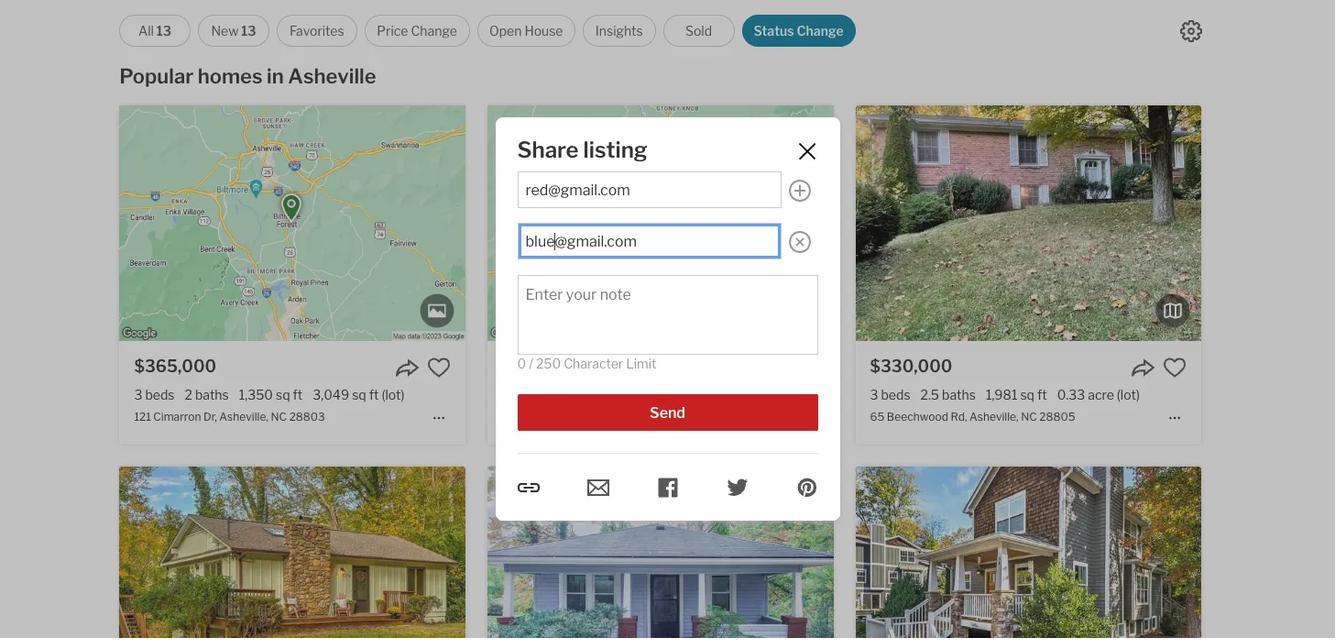 Task type: locate. For each thing, give the bounding box(es) containing it.
ft right 3,049
[[369, 387, 379, 402]]

0 horizontal spatial 2
[[185, 387, 192, 402]]

2 sq from the left
[[352, 387, 366, 402]]

sq
[[276, 387, 290, 402], [352, 387, 366, 402], [645, 387, 659, 402], [720, 387, 734, 402], [1021, 387, 1035, 402]]

send button
[[518, 394, 818, 431]]

favorites
[[290, 23, 344, 39]]

favorite button checkbox
[[428, 356, 451, 380]]

0 horizontal spatial 3
[[134, 387, 143, 402]]

3 beds up 104
[[502, 387, 543, 402]]

3 beds from the left
[[882, 387, 911, 402]]

change right the status
[[797, 23, 844, 39]]

beds up 65
[[882, 387, 911, 402]]

1,981
[[986, 387, 1018, 402]]

beds up 104
[[513, 387, 543, 402]]

1 horizontal spatial change
[[797, 23, 844, 39]]

1,981 sq ft
[[986, 387, 1048, 402]]

baths up rd,
[[943, 387, 976, 402]]

photo of 39 spooks branch ext, asheville, nc 28804 image
[[120, 467, 466, 638]]

13 inside all option
[[157, 23, 171, 39]]

104 louisiana ave, asheville, nc 28806 image
[[488, 105, 834, 341]]

13 right all
[[157, 23, 171, 39]]

13 right new
[[241, 23, 256, 39]]

nc left the 28806
[[652, 410, 668, 424]]

favorite button image
[[428, 356, 451, 380], [1164, 356, 1188, 380]]

3 beds up 65
[[871, 387, 911, 402]]

0 horizontal spatial nc
[[271, 410, 287, 424]]

2 3 from the left
[[502, 387, 511, 402]]

1 2 baths from the left
[[185, 387, 229, 402]]

homes
[[198, 64, 263, 88]]

3 up 104
[[502, 387, 511, 402]]

1 horizontal spatial 2
[[553, 387, 561, 402]]

video
[[504, 479, 533, 490]]

1 2 from the left
[[185, 387, 192, 402]]

1 favorite button image from the left
[[428, 356, 451, 380]]

option group
[[119, 15, 856, 47]]

2 for 1,350
[[185, 387, 192, 402]]

1 13 from the left
[[157, 23, 171, 39]]

2 horizontal spatial 3
[[871, 387, 879, 402]]

ft up the send
[[662, 387, 671, 402]]

3 baths from the left
[[943, 387, 976, 402]]

1 baths from the left
[[195, 387, 229, 402]]

1 beds from the left
[[145, 387, 175, 402]]

4 ft from the left
[[737, 387, 747, 402]]

ft up the 28805
[[1038, 387, 1048, 402]]

0 vertical spatial email address email field
[[526, 181, 773, 199]]

1 sq from the left
[[276, 387, 290, 402]]

baths up dr,
[[195, 387, 229, 402]]

email address email field down share listing "element" at the top of page
[[526, 181, 773, 199]]

house
[[525, 23, 563, 39]]

sq for 5,662
[[720, 387, 734, 402]]

3 (lot) from the left
[[1118, 387, 1141, 402]]

2 2 baths from the left
[[553, 387, 597, 402]]

2 ft from the left
[[369, 387, 379, 402]]

2 change from the left
[[797, 23, 844, 39]]

0 / 250 character limit
[[518, 356, 657, 371]]

2 baths up ave,
[[553, 387, 597, 402]]

price
[[377, 23, 408, 39]]

favorite button image for $330,000
[[1164, 356, 1188, 380]]

baths up ave,
[[563, 387, 597, 402]]

2 asheville, from the left
[[600, 410, 649, 424]]

(lot) for 5,662 sq ft (lot)
[[750, 387, 773, 402]]

1 horizontal spatial favorite button image
[[1164, 356, 1188, 380]]

status
[[754, 23, 795, 39]]

1 3 beds from the left
[[134, 387, 175, 402]]

65 beechwood rd, asheville, nc 28805
[[871, 410, 1076, 424]]

1 email address email field from the top
[[526, 181, 773, 199]]

photo of 33 liberty st, asheville, nc 28803 image
[[488, 467, 834, 638]]

3 sq from the left
[[645, 387, 659, 402]]

share listing dialog
[[496, 117, 840, 521]]

ft
[[293, 387, 303, 402], [369, 387, 379, 402], [662, 387, 671, 402], [737, 387, 747, 402], [1038, 387, 1048, 402]]

2 nc from the left
[[652, 410, 668, 424]]

sq right 3,049
[[352, 387, 366, 402]]

1 horizontal spatial baths
[[563, 387, 597, 402]]

All radio
[[119, 15, 191, 47]]

3 3 from the left
[[871, 387, 879, 402]]

(lot) right acre
[[1118, 387, 1141, 402]]

3
[[134, 387, 143, 402], [502, 387, 511, 402], [871, 387, 879, 402]]

in
[[267, 64, 284, 88]]

3 beds for $365,000
[[134, 387, 175, 402]]

nc down 1,350 sq ft
[[271, 410, 287, 424]]

104
[[502, 410, 522, 424]]

$365,000
[[134, 357, 217, 376]]

2 horizontal spatial asheville,
[[970, 410, 1019, 424]]

Email Address email field
[[526, 181, 773, 199], [526, 233, 773, 250]]

change right price
[[411, 23, 457, 39]]

2 3 beds from the left
[[502, 387, 543, 402]]

3 beds for $330,000
[[871, 387, 911, 402]]

ft up 28803
[[293, 387, 303, 402]]

1 3 from the left
[[134, 387, 143, 402]]

2.5 baths
[[921, 387, 976, 402]]

13 inside new option
[[241, 23, 256, 39]]

1 change from the left
[[411, 23, 457, 39]]

status change
[[754, 23, 844, 39]]

ft for 5,662 sq ft (lot)
[[737, 387, 747, 402]]

2 baths for 1,350
[[185, 387, 229, 402]]

3 3 beds from the left
[[871, 387, 911, 402]]

3 for $330,000
[[871, 387, 879, 402]]

asheville, for $330,000
[[970, 410, 1019, 424]]

favorite button image for $365,000
[[428, 356, 451, 380]]

listing
[[584, 137, 648, 163]]

2
[[185, 387, 192, 402], [553, 387, 561, 402]]

1 horizontal spatial nc
[[652, 410, 668, 424]]

1 asheville, from the left
[[219, 410, 269, 424]]

sq right 1,981
[[1021, 387, 1035, 402]]

Favorites radio
[[277, 15, 357, 47]]

0 horizontal spatial change
[[411, 23, 457, 39]]

1 horizontal spatial 2 baths
[[553, 387, 597, 402]]

beds up 121
[[145, 387, 175, 402]]

0 horizontal spatial 2 baths
[[185, 387, 229, 402]]

louisiana
[[525, 410, 574, 424]]

asheville, for $365,000
[[219, 410, 269, 424]]

new
[[211, 23, 239, 39]]

rd,
[[951, 410, 968, 424]]

2 horizontal spatial nc
[[1022, 410, 1038, 424]]

sq for 1,981
[[1021, 387, 1035, 402]]

2 email address email field from the top
[[526, 233, 773, 250]]

1 horizontal spatial beds
[[513, 387, 543, 402]]

2 horizontal spatial baths
[[943, 387, 976, 402]]

price change
[[377, 23, 457, 39]]

(lot)
[[382, 387, 405, 402], [750, 387, 773, 402], [1118, 387, 1141, 402]]

3 beds
[[134, 387, 175, 402], [502, 387, 543, 402], [871, 387, 911, 402]]

sq for 3,049
[[352, 387, 366, 402]]

3 nc from the left
[[1022, 410, 1038, 424]]

3 ft from the left
[[662, 387, 671, 402]]

2 baths up dr,
[[185, 387, 229, 402]]

0 horizontal spatial beds
[[145, 387, 175, 402]]

sq right 5,662
[[720, 387, 734, 402]]

option group containing all
[[119, 15, 856, 47]]

sq up the send
[[645, 387, 659, 402]]

1 horizontal spatial 3
[[502, 387, 511, 402]]

asheville, down '1,350'
[[219, 410, 269, 424]]

photo of 84 bassett rd, asheville, nc 28804 image
[[856, 467, 1202, 638]]

nc for $365,000
[[271, 410, 287, 424]]

250
[[536, 356, 561, 371]]

1 ft from the left
[[293, 387, 303, 402]]

sq right '1,350'
[[276, 387, 290, 402]]

(lot) right 5,662
[[750, 387, 773, 402]]

(lot) right 3,049
[[382, 387, 405, 402]]

3 beds up 121
[[134, 387, 175, 402]]

13
[[157, 23, 171, 39], [241, 23, 256, 39]]

3 asheville, from the left
[[970, 410, 1019, 424]]

0 horizontal spatial (lot)
[[382, 387, 405, 402]]

share listing element
[[518, 137, 773, 163]]

beds
[[145, 387, 175, 402], [513, 387, 543, 402], [882, 387, 911, 402]]

change
[[411, 23, 457, 39], [797, 23, 844, 39]]

4 sq from the left
[[720, 387, 734, 402]]

0 horizontal spatial 3 beds
[[134, 387, 175, 402]]

nc
[[271, 410, 287, 424], [652, 410, 668, 424], [1022, 410, 1038, 424]]

tour
[[535, 479, 561, 490]]

2 2 from the left
[[553, 387, 561, 402]]

2 horizontal spatial beds
[[882, 387, 911, 402]]

2 favorite button image from the left
[[1164, 356, 1188, 380]]

0
[[518, 356, 526, 371]]

3 up 121
[[134, 387, 143, 402]]

2 baths
[[185, 387, 229, 402], [553, 387, 597, 402]]

0 horizontal spatial 13
[[157, 23, 171, 39]]

2 for 1,680
[[553, 387, 561, 402]]

1 horizontal spatial 13
[[241, 23, 256, 39]]

5 sq from the left
[[1021, 387, 1035, 402]]

video tour
[[504, 479, 561, 490]]

1 vertical spatial email address email field
[[526, 233, 773, 250]]

nc down the 1,981 sq ft
[[1022, 410, 1038, 424]]

open
[[490, 23, 522, 39]]

2 13 from the left
[[241, 23, 256, 39]]

insights
[[596, 23, 643, 39]]

5,662
[[681, 387, 717, 402]]

baths for $330,000
[[943, 387, 976, 402]]

3 up 65
[[871, 387, 879, 402]]

2 (lot) from the left
[[750, 387, 773, 402]]

13 for new 13
[[241, 23, 256, 39]]

email address email field up the enter your note "text box"
[[526, 233, 773, 250]]

0 horizontal spatial asheville,
[[219, 410, 269, 424]]

121
[[134, 410, 151, 424]]

sq for 1,350
[[276, 387, 290, 402]]

5,662 sq ft (lot)
[[681, 387, 773, 402]]

asheville, down 1,981
[[970, 410, 1019, 424]]

1 horizontal spatial asheville,
[[600, 410, 649, 424]]

1 horizontal spatial 3 beds
[[502, 387, 543, 402]]

0 horizontal spatial favorite button image
[[428, 356, 451, 380]]

asheville,
[[219, 410, 269, 424], [600, 410, 649, 424], [970, 410, 1019, 424]]

open house
[[490, 23, 563, 39]]

1 nc from the left
[[271, 410, 287, 424]]

Enter your note text field
[[526, 285, 810, 346]]

5 ft from the left
[[1038, 387, 1048, 402]]

ft for 1,981 sq ft
[[1038, 387, 1048, 402]]

ft right 5,662
[[737, 387, 747, 402]]

28806
[[670, 410, 706, 424]]

baths for $365,000
[[195, 387, 229, 402]]

baths
[[195, 387, 229, 402], [563, 387, 597, 402], [943, 387, 976, 402]]

0 horizontal spatial baths
[[195, 387, 229, 402]]

asheville, down 1,680
[[600, 410, 649, 424]]

popular homes in asheville
[[119, 64, 376, 88]]

0.33
[[1058, 387, 1086, 402]]

1 (lot) from the left
[[382, 387, 405, 402]]

2 up 'cimarron' on the bottom of page
[[185, 387, 192, 402]]

1 horizontal spatial (lot)
[[750, 387, 773, 402]]

2 up louisiana
[[553, 387, 561, 402]]

2 horizontal spatial (lot)
[[1118, 387, 1141, 402]]

ft for 1,350 sq ft
[[293, 387, 303, 402]]

Sold radio
[[663, 15, 735, 47]]

2 horizontal spatial 3 beds
[[871, 387, 911, 402]]



Task type: vqa. For each thing, say whether or not it's contained in the screenshot.
"7 /10" at the left bottom of page
no



Task type: describe. For each thing, give the bounding box(es) containing it.
ave,
[[576, 410, 598, 424]]

New radio
[[198, 15, 270, 47]]

3,049 sq ft (lot)
[[313, 387, 405, 402]]

Price Change radio
[[365, 15, 470, 47]]

104 louisiana ave, asheville, nc 28806
[[502, 410, 706, 424]]

dr,
[[204, 410, 217, 424]]

asheville
[[288, 64, 376, 88]]

121 cimarron dr, asheville, nc 28803
[[134, 410, 325, 424]]

change for status change
[[797, 23, 844, 39]]

2 beds from the left
[[513, 387, 543, 402]]

13 for all 13
[[157, 23, 171, 39]]

$499,000
[[502, 357, 585, 376]]

0.33 acre (lot)
[[1058, 387, 1141, 402]]

nc for $330,000
[[1022, 410, 1038, 424]]

Open House radio
[[477, 15, 576, 47]]

share listing
[[518, 137, 648, 163]]

photo of 65 beechwood rd, asheville, nc 28805 image
[[856, 105, 1202, 341]]

all 13
[[138, 23, 171, 39]]

Insights radio
[[583, 15, 656, 47]]

3 for $365,000
[[134, 387, 143, 402]]

cimarron
[[153, 410, 201, 424]]

beds for $330,000
[[882, 387, 911, 402]]

ft for 1,680 sq ft
[[662, 387, 671, 402]]

2.5
[[921, 387, 940, 402]]

ft for 3,049 sq ft (lot)
[[369, 387, 379, 402]]

favorite button checkbox
[[1164, 356, 1188, 380]]

sold
[[686, 23, 713, 39]]

2 baths from the left
[[563, 387, 597, 402]]

1,680
[[607, 387, 642, 402]]

change for price change
[[411, 23, 457, 39]]

3,049
[[313, 387, 349, 402]]

beechwood
[[887, 410, 949, 424]]

$330,000
[[871, 357, 953, 376]]

limit
[[626, 356, 657, 371]]

Status Change radio
[[742, 15, 856, 47]]

sq for 1,680
[[645, 387, 659, 402]]

28803
[[289, 410, 325, 424]]

2 baths for 1,680
[[553, 387, 597, 402]]

all
[[138, 23, 154, 39]]

1,680 sq ft
[[607, 387, 671, 402]]

beds for $365,000
[[145, 387, 175, 402]]

share
[[518, 137, 579, 163]]

1,350
[[239, 387, 273, 402]]

1,350 sq ft
[[239, 387, 303, 402]]

65
[[871, 410, 885, 424]]

acre
[[1089, 387, 1115, 402]]

send
[[650, 404, 686, 422]]

new 13
[[211, 23, 256, 39]]

(lot) for 3,049 sq ft (lot)
[[382, 387, 405, 402]]

/
[[529, 356, 534, 371]]

121 cimarron dr, asheville, nc 28803 image
[[120, 105, 466, 341]]

popular
[[119, 64, 194, 88]]

character
[[564, 356, 624, 371]]

28805
[[1040, 410, 1076, 424]]



